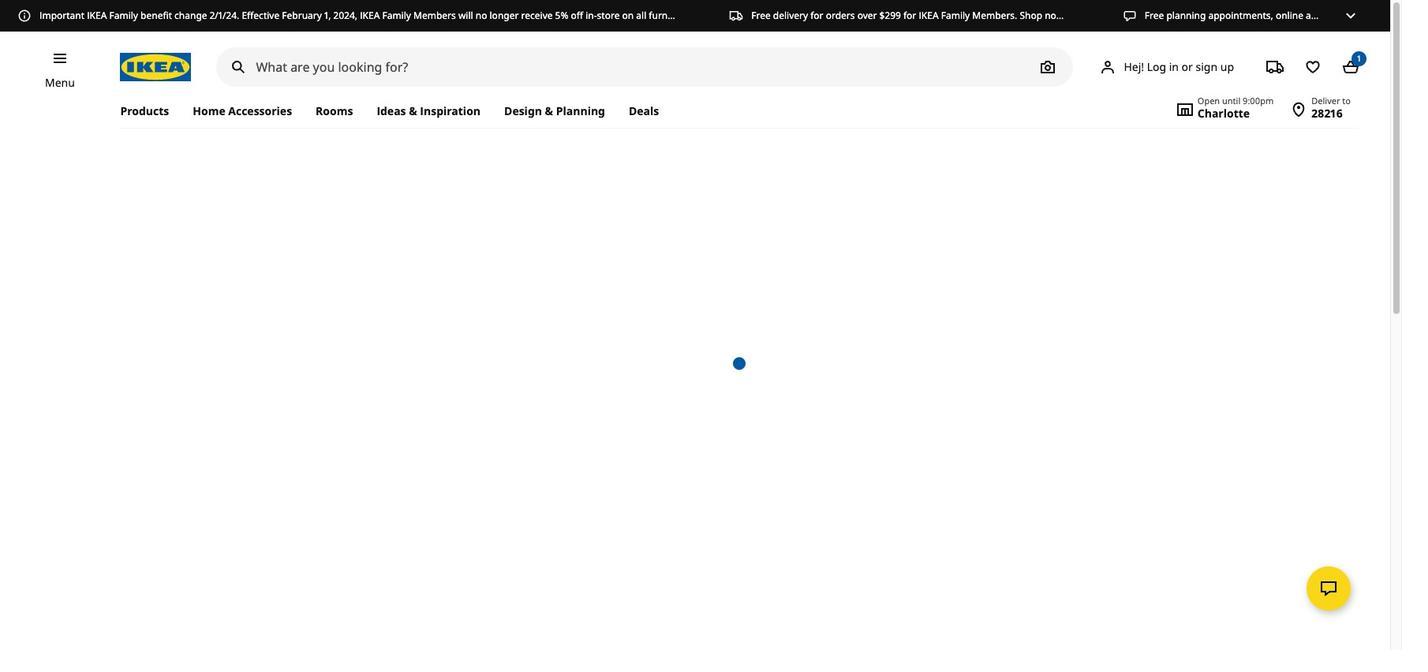Task type: locate. For each thing, give the bounding box(es) containing it.
5%
[[555, 9, 569, 22]]

2 horizontal spatial family
[[942, 9, 970, 22]]

charlotte
[[1198, 106, 1250, 121]]

& right "design"
[[545, 103, 553, 118]]

1 horizontal spatial store
[[1337, 9, 1360, 22]]

up
[[1221, 59, 1235, 74]]

1 store from the left
[[597, 9, 620, 22]]

1 family from the left
[[109, 9, 138, 22]]

home accessories link
[[181, 95, 304, 128]]

free left delivery
[[752, 9, 771, 22]]

log
[[1147, 59, 1167, 74]]

2 store from the left
[[1337, 9, 1360, 22]]

store inside 'free planning appointments, online and in-store' link
[[1337, 9, 1360, 22]]

2 in- from the left
[[1326, 9, 1337, 22]]

free
[[752, 9, 771, 22], [1145, 9, 1165, 22]]

décor.
[[711, 9, 738, 22]]

and
[[691, 9, 708, 22], [1306, 9, 1323, 22]]

free inside free delivery for orders over $299 for ikea family members. shop now through feb 3 link
[[752, 9, 771, 22]]

0 horizontal spatial ikea
[[87, 9, 107, 22]]

$299
[[880, 9, 901, 22]]

2 & from the left
[[545, 103, 553, 118]]

None search field
[[217, 47, 1074, 87]]

0 horizontal spatial and
[[691, 9, 708, 22]]

open
[[1198, 95, 1220, 107]]

in- left toggle image
[[1326, 9, 1337, 22]]

1 free from the left
[[752, 9, 771, 22]]

& right ideas on the top left of page
[[409, 103, 417, 118]]

1 horizontal spatial &
[[545, 103, 553, 118]]

0 horizontal spatial free
[[752, 9, 771, 22]]

1,
[[324, 9, 331, 22]]

deliver to 28216
[[1312, 95, 1351, 121]]

hej! log in or sign up link
[[1080, 51, 1254, 83]]

for right "$299"
[[904, 9, 917, 22]]

28216
[[1312, 106, 1343, 121]]

deals link
[[617, 95, 671, 128]]

ikea right important
[[87, 9, 107, 22]]

in-
[[586, 9, 597, 22], [1326, 9, 1337, 22]]

0 horizontal spatial family
[[109, 9, 138, 22]]

in- right off
[[586, 9, 597, 22]]

0 horizontal spatial store
[[597, 9, 620, 22]]

ikea right 2024,
[[360, 9, 380, 22]]

or
[[1182, 59, 1193, 74]]

& for ideas
[[409, 103, 417, 118]]

1 in- from the left
[[586, 9, 597, 22]]

rooms
[[316, 103, 353, 118]]

3 family from the left
[[942, 9, 970, 22]]

important ikea family benefit change 2/1/24. effective february 1, 2024, ikea family members will no longer receive 5% off in-store on all furniture and décor. learn more link
[[17, 9, 792, 23]]

through
[[1067, 9, 1103, 22]]

and left the décor.
[[691, 9, 708, 22]]

2 family from the left
[[382, 9, 411, 22]]

in
[[1170, 59, 1179, 74]]

free for free planning appointments, online and in-store
[[1145, 9, 1165, 22]]

1 horizontal spatial and
[[1306, 9, 1323, 22]]

change
[[175, 9, 207, 22]]

family left members.
[[942, 9, 970, 22]]

1 horizontal spatial in-
[[1326, 9, 1337, 22]]

hej! log in or sign up
[[1124, 59, 1235, 74]]

appointments,
[[1209, 9, 1274, 22]]

free planning appointments, online and in-store link
[[1123, 9, 1360, 23]]

store
[[597, 9, 620, 22], [1337, 9, 1360, 22]]

0 horizontal spatial &
[[409, 103, 417, 118]]

important
[[39, 9, 85, 22]]

and right online
[[1306, 9, 1323, 22]]

learn
[[741, 9, 766, 22]]

ikea
[[87, 9, 107, 22], [360, 9, 380, 22], [919, 9, 939, 22]]

family left members
[[382, 9, 411, 22]]

1
[[1358, 53, 1362, 64]]

ikea right "$299"
[[919, 9, 939, 22]]

1 horizontal spatial for
[[904, 9, 917, 22]]

and inside 'link'
[[691, 9, 708, 22]]

for left orders
[[811, 9, 824, 22]]

1 and from the left
[[691, 9, 708, 22]]

ideas & inspiration link
[[365, 95, 493, 128]]

store left on
[[597, 9, 620, 22]]

to
[[1343, 95, 1351, 107]]

benefit
[[141, 9, 172, 22]]

3 ikea from the left
[[919, 9, 939, 22]]

1 link
[[1336, 51, 1367, 83]]

family
[[109, 9, 138, 22], [382, 9, 411, 22], [942, 9, 970, 22]]

will
[[459, 9, 473, 22]]

1 & from the left
[[409, 103, 417, 118]]

1 ikea from the left
[[87, 9, 107, 22]]

store up 1
[[1337, 9, 1360, 22]]

design & planning link
[[493, 95, 617, 128]]

hej!
[[1124, 59, 1145, 74]]

shop
[[1020, 9, 1043, 22]]

1 horizontal spatial family
[[382, 9, 411, 22]]

9:00pm
[[1243, 95, 1274, 107]]

family left benefit
[[109, 9, 138, 22]]

1 horizontal spatial free
[[1145, 9, 1165, 22]]

free right 3
[[1145, 9, 1165, 22]]

deals
[[629, 103, 659, 118]]

free inside 'free planning appointments, online and in-store' link
[[1145, 9, 1165, 22]]

open until 9:00pm charlotte
[[1198, 95, 1274, 121]]

free planning appointments, online and in-store
[[1145, 9, 1360, 22]]

2 free from the left
[[1145, 9, 1165, 22]]

for
[[811, 9, 824, 22], [904, 9, 917, 22]]

&
[[409, 103, 417, 118], [545, 103, 553, 118]]

menu button
[[45, 74, 75, 92]]

deliver
[[1312, 95, 1341, 107]]

effective
[[242, 9, 280, 22]]

1 for from the left
[[811, 9, 824, 22]]

2 horizontal spatial ikea
[[919, 9, 939, 22]]

0 horizontal spatial in-
[[586, 9, 597, 22]]

0 horizontal spatial for
[[811, 9, 824, 22]]

products link
[[120, 95, 181, 128]]

1 horizontal spatial ikea
[[360, 9, 380, 22]]

2024,
[[334, 9, 358, 22]]

2 for from the left
[[904, 9, 917, 22]]

longer
[[490, 9, 519, 22]]

menu
[[45, 75, 75, 90]]



Task type: describe. For each thing, give the bounding box(es) containing it.
on
[[622, 9, 634, 22]]

store inside important ikea family benefit change 2/1/24. effective february 1, 2024, ikea family members will no longer receive 5% off in-store on all furniture and décor. learn more 'link'
[[597, 9, 620, 22]]

members.
[[973, 9, 1018, 22]]

ikea inside free delivery for orders over $299 for ikea family members. shop now through feb 3 link
[[919, 9, 939, 22]]

all
[[636, 9, 647, 22]]

orders
[[826, 9, 855, 22]]

home accessories
[[193, 103, 292, 118]]

toggle image
[[1339, 3, 1364, 28]]

furniture
[[649, 9, 689, 22]]

2/1/24.
[[210, 9, 239, 22]]

receive
[[521, 9, 553, 22]]

now
[[1045, 9, 1064, 22]]

in- inside important ikea family benefit change 2/1/24. effective february 1, 2024, ikea family members will no longer receive 5% off in-store on all furniture and décor. learn more 'link'
[[586, 9, 597, 22]]

feb
[[1105, 9, 1121, 22]]

no
[[476, 9, 487, 22]]

2 ikea from the left
[[360, 9, 380, 22]]

free for free delivery for orders over $299 for ikea family members. shop now through feb 3
[[752, 9, 771, 22]]

accessories
[[228, 103, 292, 118]]

in- inside 'free planning appointments, online and in-store' link
[[1326, 9, 1337, 22]]

design
[[504, 103, 542, 118]]

ideas
[[377, 103, 406, 118]]

until
[[1223, 95, 1241, 107]]

Search by product text field
[[217, 47, 1074, 87]]

free delivery for orders over $299 for ikea family members. shop now through feb 3 link
[[730, 9, 1129, 23]]

planning
[[556, 103, 605, 118]]

over
[[858, 9, 877, 22]]

ikea logotype, go to start page image
[[120, 53, 191, 81]]

& for design
[[545, 103, 553, 118]]

rooms link
[[304, 95, 365, 128]]

3
[[1124, 9, 1129, 22]]

ideas & inspiration
[[377, 103, 481, 118]]

free delivery for orders over $299 for ikea family members. shop now through feb 3
[[752, 9, 1129, 22]]

important ikea family benefit change 2/1/24. effective february 1, 2024, ikea family members will no longer receive 5% off in-store on all furniture and décor. learn more
[[39, 9, 792, 22]]

family inside free delivery for orders over $299 for ikea family members. shop now through feb 3 link
[[942, 9, 970, 22]]

members
[[414, 9, 456, 22]]

design & planning
[[504, 103, 605, 118]]

planning
[[1167, 9, 1206, 22]]

off
[[571, 9, 583, 22]]

online
[[1276, 9, 1304, 22]]

sign
[[1196, 59, 1218, 74]]

inspiration
[[420, 103, 481, 118]]

products
[[120, 103, 169, 118]]

home
[[193, 103, 226, 118]]

february
[[282, 9, 322, 22]]

more
[[768, 9, 792, 22]]

2 and from the left
[[1306, 9, 1323, 22]]

delivery
[[773, 9, 808, 22]]



Task type: vqa. For each thing, say whether or not it's contained in the screenshot.
second in- from right
yes



